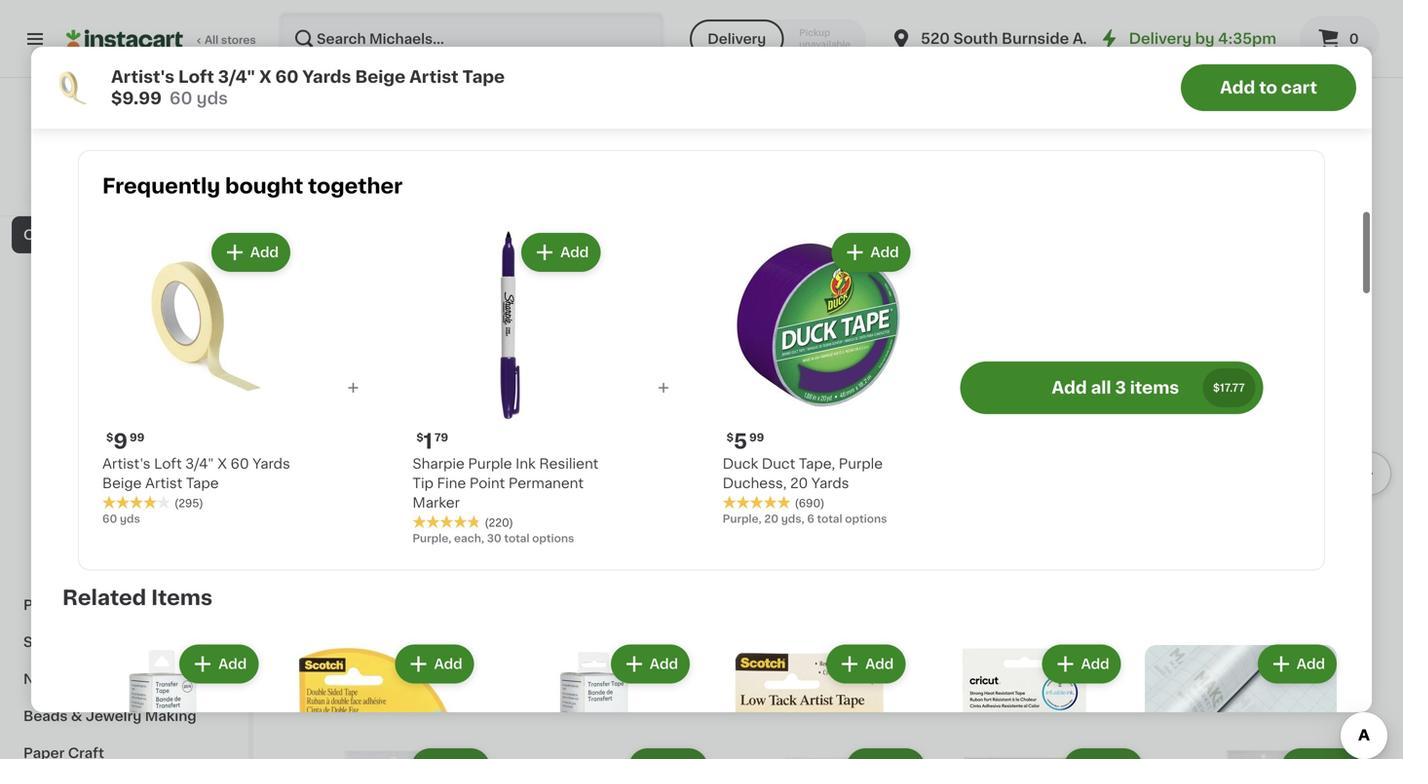 Task type: vqa. For each thing, say whether or not it's contained in the screenshot.
SAM'S CLUB Link
no



Task type: describe. For each thing, give the bounding box(es) containing it.
x inside artist's loft 3/4" x 60 yards beige artist tape $9.99 60 yds
[[259, 69, 272, 85]]

0 horizontal spatial options
[[532, 533, 575, 544]]

$ 8 99
[[514, 528, 552, 549]]

seller
[[322, 79, 347, 87]]

beige inside artist's loft 3/4" x 60 yards beige artist tape $9.99 60 yds
[[355, 69, 406, 85]]

caramel for werther's original hard caramel candy
[[925, 55, 983, 69]]

item carousel region containing 4
[[292, 0, 1392, 230]]

glitter
[[35, 413, 78, 427]]

0 horizontal spatial stickers
[[35, 376, 90, 390]]

recollections
[[1163, 554, 1257, 568]]

frequently
[[102, 176, 220, 197]]

yards inside button
[[1096, 125, 1133, 139]]

avenue
[[1073, 32, 1129, 46]]

markers
[[100, 562, 155, 575]]

safari
[[312, 55, 351, 69]]

product group containing 9
[[102, 229, 294, 527]]

tape inside artist's loft 3/4" x 60 yards beige artist tape $9.99 60 yds
[[463, 69, 505, 85]]

beige inside product group
[[102, 477, 142, 491]]

$ for 1
[[417, 433, 424, 443]]

instacart logo image
[[66, 27, 183, 51]]

craft basics
[[23, 228, 110, 242]]

cart
[[1282, 79, 1318, 96]]

duct
[[762, 457, 796, 471]]

product group containing 5
[[723, 229, 915, 527]]

werther's for werther's original soft caramel candy
[[710, 36, 776, 49]]

delivery for delivery by 4:35pm
[[1129, 32, 1192, 46]]

artist inside button
[[988, 144, 1025, 158]]

pencils
[[1200, 55, 1249, 69]]

original for soft
[[779, 36, 833, 49]]

1 horizontal spatial scissors
[[292, 263, 385, 283]]

soft
[[836, 36, 865, 49]]

60 yds
[[102, 514, 140, 525]]

delivery for delivery
[[708, 32, 766, 46]]

yards inside duck duct tape, purple duchess, 20 yards
[[812, 477, 850, 491]]

(212)
[[1213, 77, 1239, 87]]

to
[[1260, 79, 1278, 96]]

all
[[205, 35, 219, 45]]

& right paint
[[63, 599, 74, 612]]

scotch giftwrap tape
[[1163, 125, 1311, 139]]

2 magic from the left
[[594, 125, 636, 139]]

& up items
[[158, 562, 169, 575]]

sharpie purple ink resilient tip fine point permanent marker
[[413, 457, 599, 510]]

100% satisfaction guarantee button
[[30, 181, 218, 201]]

3/4" up '(92)'
[[562, 125, 591, 139]]

duchess,
[[723, 477, 787, 491]]

everyday store prices
[[58, 168, 179, 179]]

100%
[[50, 188, 79, 198]]

artist's inside artist's loft 3/4" x 60 yards beige artist tape $9.99 60 yds
[[111, 69, 175, 85]]

(141)
[[350, 77, 375, 87]]

loft inside product group
[[154, 457, 182, 471]]

everyday store prices link
[[58, 166, 190, 181]]

sewing & fabric art
[[23, 636, 162, 649]]

it
[[86, 83, 95, 97]]

supplies
[[102, 599, 163, 612]]

by
[[1196, 32, 1215, 46]]

$9.99 element
[[728, 526, 930, 551]]

1 vertical spatial scissors & craft knives
[[35, 339, 195, 353]]

paint
[[23, 599, 60, 612]]

(690)
[[795, 498, 825, 509]]

(295)
[[175, 498, 203, 509]]

satisfaction
[[82, 188, 147, 198]]

artist inside artist's loft 3/4" x 60 yards beige artist tape $9.99 60 yds
[[410, 69, 459, 85]]

4 49
[[1174, 99, 1205, 120]]

purple, for 1
[[413, 533, 452, 544]]

1 horizontal spatial stickers
[[292, 692, 382, 712]]

ribbons
[[35, 450, 92, 464]]

$ for 9
[[106, 433, 113, 443]]

520 south burnside avenue button
[[890, 12, 1129, 66]]

yards inside artist's loft 3/4" x 60 yards beige artist tape $9.99 60 yds
[[302, 69, 351, 85]]

6
[[808, 514, 815, 525]]

paint & art supplies link
[[12, 587, 237, 624]]

recollections decorative scissors tub
[[1163, 554, 1335, 587]]

beads & jewelry making
[[23, 710, 197, 723]]

view more for stickers
[[1278, 695, 1351, 709]]

each,
[[454, 533, 485, 544]]

scribble for pets
[[334, 36, 391, 49]]

delivery button
[[690, 19, 784, 58]]

felt
[[35, 524, 61, 538]]

werther's original soft caramel candy
[[710, 36, 865, 69]]

520
[[921, 32, 950, 46]]

fine
[[437, 477, 466, 491]]

3/4" inside artist's loft 3/4" x 60 yards beige artist tape $9.99 60 yds
[[218, 69, 255, 85]]

artist's loft 3/4" x 60 yards beige artist tape inside button
[[945, 125, 1133, 158]]

everyday
[[58, 168, 110, 179]]

(91)
[[1235, 146, 1255, 157]]

paint & art supplies
[[23, 599, 163, 612]]

service type group
[[690, 19, 867, 58]]

buy it again
[[55, 83, 137, 97]]

3/4" up (295)
[[185, 457, 214, 471]]

stores
[[221, 35, 256, 45]]

1 vertical spatial art
[[140, 636, 162, 649]]

bought
[[225, 176, 303, 197]]

michaels logo image
[[106, 101, 143, 138]]

lists link
[[12, 109, 237, 148]]

artist's inside product group
[[102, 457, 151, 471]]

99 for 9
[[130, 433, 145, 443]]

60 inside button
[[1073, 125, 1092, 139]]

werther's for werther's original hard caramel candy
[[925, 36, 992, 49]]

related items
[[62, 588, 213, 609]]

& right felt
[[64, 524, 75, 538]]

burnside
[[1002, 32, 1070, 46]]

1 giftwrap from the left
[[831, 125, 891, 139]]

$15.99 element
[[1163, 526, 1365, 551]]

werther's original soft caramel candy button
[[710, 0, 910, 87]]

100% satisfaction guarantee
[[50, 188, 207, 198]]

original for hard
[[995, 36, 1048, 49]]

49
[[1190, 100, 1205, 111]]

(92)
[[582, 146, 604, 157]]

artist's inside button
[[945, 125, 994, 139]]

together
[[308, 176, 403, 197]]

duck
[[723, 457, 759, 471]]

view for scissors & craft knives
[[1278, 266, 1311, 280]]

making
[[145, 710, 197, 723]]

tape inside product group
[[186, 477, 219, 491]]

add to cart
[[1221, 79, 1318, 96]]

x inside product group
[[217, 457, 227, 471]]

crayola scribble scrubbie pets safari toy
[[278, 36, 456, 69]]

paper
[[117, 524, 157, 538]]

$17.77
[[1214, 383, 1246, 393]]

pets!
[[62, 55, 98, 69]]

crayons, markers & more
[[35, 562, 208, 575]]

add all 3 items
[[1052, 380, 1180, 396]]

x inside button
[[1060, 125, 1070, 139]]

0 vertical spatial options
[[845, 514, 888, 525]]

view more link for scissors & craft knives
[[1278, 263, 1365, 283]]

scissors inside recollections decorative scissors tub
[[1163, 573, 1221, 587]]

basics
[[63, 228, 110, 242]]

decorative
[[1260, 554, 1335, 568]]

79
[[435, 433, 448, 443]]

0 button
[[1300, 16, 1380, 62]]

$ for 5
[[727, 433, 734, 443]]

crayola the big sharpened colored pencils
[[1141, 36, 1327, 69]]

buy it again link
[[12, 70, 237, 109]]

view more link for stickers
[[1278, 692, 1365, 712]]

1 pack from the left
[[442, 125, 475, 139]]

recollections decorative scissors tub button
[[1163, 316, 1365, 624]]

& left fabric
[[78, 636, 90, 649]]



Task type: locate. For each thing, give the bounding box(es) containing it.
magic up the (640)
[[345, 125, 387, 139]]

art right fabric
[[140, 636, 162, 649]]

0 vertical spatial view more link
[[1278, 263, 1365, 283]]

scotch down sidewalk
[[510, 125, 559, 139]]

$ inside $ 9 99
[[106, 433, 113, 443]]

$ 9 99
[[106, 432, 145, 452]]

1 horizontal spatial purple
[[839, 457, 883, 471]]

candy for soft
[[770, 55, 816, 69]]

8
[[521, 528, 535, 549]]

0 horizontal spatial magic
[[345, 125, 387, 139]]

1 original from the left
[[779, 36, 833, 49]]

permanent
[[509, 477, 584, 491]]

prices
[[144, 168, 179, 179]]

1 candy from the left
[[770, 55, 816, 69]]

loft inside artist's loft 3/4" x 60 yards beige artist tape $9.99 60 yds
[[178, 69, 214, 85]]

1 horizontal spatial delivery
[[1129, 32, 1192, 46]]

0 horizontal spatial werther's
[[710, 36, 776, 49]]

crayola inside crayola scribble scrubbie pets!
[[62, 36, 115, 49]]

scrubbie
[[179, 36, 240, 49], [394, 36, 456, 49]]

crayola up pets
[[278, 36, 331, 49]]

$ inside "$ 8 99"
[[514, 529, 521, 540]]

total right 6
[[817, 514, 843, 525]]

guarantee
[[150, 188, 207, 198]]

1 horizontal spatial scribble
[[334, 36, 391, 49]]

1 vertical spatial artist's loft 3/4" x 60 yards beige artist tape
[[102, 457, 290, 491]]

1 vertical spatial yds
[[120, 514, 140, 525]]

$ inside $ 1 79
[[417, 433, 424, 443]]

original inside "werther's original hard caramel candy"
[[995, 36, 1048, 49]]

sewing
[[23, 636, 75, 649]]

scotch for scotch 3-pack giftwrap tape
[[728, 125, 776, 139]]

product group containing 1
[[413, 229, 605, 547]]

99 for 8
[[537, 529, 552, 540]]

0 horizontal spatial purple
[[468, 457, 512, 471]]

1 horizontal spatial giftwrap
[[1215, 125, 1275, 139]]

2 scribble from the left
[[334, 36, 391, 49]]

original
[[779, 36, 833, 49], [995, 36, 1048, 49]]

2 view more from the top
[[1278, 695, 1351, 709]]

1 horizontal spatial 99
[[537, 529, 552, 540]]

99 inside $ 5 99
[[750, 433, 765, 443]]

giftwrap right 3-
[[831, 125, 891, 139]]

delivery inside button
[[708, 32, 766, 46]]

1 horizontal spatial magic
[[594, 125, 636, 139]]

0 vertical spatial x
[[259, 69, 272, 85]]

0 vertical spatial stickers link
[[12, 365, 237, 402]]

crayola inside crayola chalk, washable sidewalk
[[494, 36, 547, 49]]

pack up (580)
[[795, 125, 828, 139]]

1 vertical spatial beige
[[945, 144, 985, 158]]

werther's inside "werther's original hard caramel candy"
[[925, 36, 992, 49]]

big
[[1227, 36, 1249, 49]]

knives
[[473, 263, 546, 283], [149, 339, 195, 353]]

2 vertical spatial scissors
[[1163, 573, 1221, 587]]

1 vertical spatial stickers link
[[292, 690, 382, 714]]

& up glitter link
[[97, 339, 108, 353]]

needle
[[23, 673, 74, 686]]

1 view more link from the top
[[1278, 263, 1365, 283]]

beige inside button
[[945, 144, 985, 158]]

0 horizontal spatial scissors & craft knives
[[35, 339, 195, 353]]

crayola inside crayola the big sharpened colored pencils
[[1141, 36, 1194, 49]]

x
[[259, 69, 272, 85], [1060, 125, 1070, 139], [217, 457, 227, 471]]

1 horizontal spatial scissors & craft knives
[[292, 263, 546, 283]]

giftwrap up (91)
[[1215, 125, 1275, 139]]

product group
[[102, 229, 294, 527], [413, 229, 605, 547], [723, 229, 915, 527], [728, 316, 930, 604], [945, 316, 1147, 624], [1163, 316, 1365, 624], [62, 641, 263, 759], [278, 641, 478, 759], [494, 641, 694, 759], [710, 641, 910, 759], [925, 641, 1126, 759], [1141, 641, 1341, 759], [292, 745, 494, 759], [510, 745, 712, 759], [728, 745, 930, 759], [945, 745, 1147, 759], [1163, 745, 1365, 759]]

crayola for crayola chalk, washable sidewalk
[[494, 36, 547, 49]]

stickers
[[35, 376, 90, 390], [292, 692, 382, 712]]

items
[[1131, 380, 1180, 396]]

1 scrubbie from the left
[[179, 36, 240, 49]]

sharpened
[[1252, 36, 1327, 49]]

scrubbie for crayola scribble scrubbie pets safari toy
[[394, 36, 456, 49]]

0 horizontal spatial art
[[78, 599, 99, 612]]

south
[[954, 32, 999, 46]]

1 view more from the top
[[1278, 266, 1351, 280]]

0 vertical spatial beige
[[355, 69, 406, 85]]

store
[[113, 168, 142, 179]]

1 horizontal spatial x
[[259, 69, 272, 85]]

werther's
[[710, 36, 776, 49], [925, 36, 992, 49]]

2 scrubbie from the left
[[394, 36, 456, 49]]

tape
[[463, 69, 505, 85], [390, 125, 423, 139], [894, 125, 927, 139], [640, 125, 673, 139], [1278, 125, 1311, 139], [1029, 144, 1062, 158], [186, 477, 219, 491]]

0 horizontal spatial candy
[[770, 55, 816, 69]]

stickers link
[[12, 365, 237, 402], [292, 690, 382, 714]]

scissors & craft knives link
[[292, 261, 546, 285], [12, 328, 237, 365]]

scotch 3/4" magic tape
[[510, 125, 673, 139]]

2 view from the top
[[1278, 695, 1311, 709]]

0 horizontal spatial delivery
[[708, 32, 766, 46]]

1 horizontal spatial beige
[[355, 69, 406, 85]]

0 horizontal spatial total
[[504, 533, 530, 544]]

0 vertical spatial scissors
[[292, 263, 385, 283]]

jewelry
[[86, 710, 142, 723]]

0 horizontal spatial scissors
[[35, 339, 93, 353]]

1 vertical spatial artist
[[988, 144, 1025, 158]]

2 original from the left
[[995, 36, 1048, 49]]

total right 30
[[504, 533, 530, 544]]

30
[[487, 533, 502, 544]]

item carousel region containing 8
[[292, 308, 1392, 659]]

1 horizontal spatial candy
[[986, 55, 1032, 69]]

1 vertical spatial stickers
[[292, 692, 382, 712]]

artist's up $9.99
[[111, 69, 175, 85]]

scotch for scotch magic tape in pack
[[292, 125, 341, 139]]

0 vertical spatial stickers
[[35, 376, 90, 390]]

view for stickers
[[1278, 695, 1311, 709]]

purple
[[468, 457, 512, 471], [839, 457, 883, 471]]

2 vertical spatial loft
[[154, 457, 182, 471]]

1 view from the top
[[1278, 266, 1311, 280]]

2 view more link from the top
[[1278, 692, 1365, 712]]

1 scribble from the left
[[119, 36, 175, 49]]

needle craft link
[[12, 661, 237, 698]]

crayola for crayola scribble scrubbie pets!
[[62, 36, 115, 49]]

caramel
[[710, 55, 767, 69], [925, 55, 983, 69]]

purple, down marker
[[413, 533, 452, 544]]

4
[[1174, 99, 1188, 120]]

3 scotch from the left
[[510, 125, 559, 139]]

washable
[[596, 36, 663, 49]]

michaels
[[93, 145, 156, 159]]

tape inside artist's loft 3/4" x 60 yards beige artist tape button
[[1029, 144, 1062, 158]]

1 horizontal spatial stickers link
[[292, 690, 382, 714]]

artist's down $ 9 99
[[102, 457, 151, 471]]

item carousel region
[[292, 0, 1392, 230], [292, 308, 1392, 659]]

artist inside product group
[[145, 477, 183, 491]]

1 vertical spatial more
[[173, 562, 208, 575]]

again
[[98, 83, 137, 97]]

(220)
[[485, 518, 514, 529]]

purple inside duck duct tape, purple duchess, 20 yards
[[839, 457, 883, 471]]

1 horizontal spatial artist
[[410, 69, 459, 85]]

crayola chalk, washable sidewalk
[[494, 36, 663, 69]]

99 right 5
[[750, 433, 765, 443]]

purple up point
[[468, 457, 512, 471]]

2 purple from the left
[[839, 457, 883, 471]]

christmas
[[23, 191, 96, 205]]

tip
[[413, 477, 434, 491]]

1 werther's from the left
[[710, 36, 776, 49]]

3/4" down "werther's original hard caramel candy" button
[[1028, 125, 1057, 139]]

0 horizontal spatial scrubbie
[[179, 36, 240, 49]]

scotch left 3-
[[728, 125, 776, 139]]

0 vertical spatial loft
[[178, 69, 214, 85]]

scotch for scotch 3/4" magic tape
[[510, 125, 559, 139]]

1 vertical spatial options
[[532, 533, 575, 544]]

scrubbie for crayola scribble scrubbie pets!
[[179, 36, 240, 49]]

2 scotch from the left
[[728, 125, 776, 139]]

$
[[106, 433, 113, 443], [417, 433, 424, 443], [727, 433, 734, 443], [514, 529, 521, 540]]

1 vertical spatial item carousel region
[[292, 308, 1392, 659]]

scissors down together on the top left of the page
[[292, 263, 385, 283]]

scissors up "glitter" at the left of the page
[[35, 339, 93, 353]]

all stores
[[205, 35, 256, 45]]

caramel inside "werther's original soft caramel candy"
[[710, 55, 767, 69]]

3 crayola from the left
[[494, 36, 547, 49]]

1 horizontal spatial 20
[[791, 477, 809, 491]]

2 caramel from the left
[[925, 55, 983, 69]]

4 crayola from the left
[[1141, 36, 1194, 49]]

$5.99 element
[[292, 526, 494, 551]]

1 horizontal spatial art
[[140, 636, 162, 649]]

0 horizontal spatial beige
[[102, 477, 142, 491]]

2 horizontal spatial beige
[[945, 144, 985, 158]]

0 vertical spatial artist's
[[111, 69, 175, 85]]

2 giftwrap from the left
[[1215, 125, 1275, 139]]

loft down all in the top of the page
[[178, 69, 214, 85]]

scribble inside crayola scribble scrubbie pets!
[[119, 36, 175, 49]]

scotch down artist's loft 3/4" x 60 yards beige artist tape $9.99 60 yds
[[292, 125, 341, 139]]

1 magic from the left
[[345, 125, 387, 139]]

loft up (295)
[[154, 457, 182, 471]]

1 purple from the left
[[468, 457, 512, 471]]

0 vertical spatial 20
[[791, 477, 809, 491]]

purple, 20 yds, 6 total options
[[723, 514, 888, 525]]

candy inside "werther's original hard caramel candy"
[[986, 55, 1032, 69]]

yds inside product group
[[120, 514, 140, 525]]

1 vertical spatial purple,
[[413, 533, 452, 544]]

caramel for werther's original soft caramel candy
[[710, 55, 767, 69]]

4 scotch from the left
[[1163, 125, 1212, 139]]

1 vertical spatial loft
[[997, 125, 1025, 139]]

pack right in
[[442, 125, 475, 139]]

0 horizontal spatial yds
[[120, 514, 140, 525]]

scribble up toy
[[334, 36, 391, 49]]

99 for 5
[[750, 433, 765, 443]]

1 vertical spatial scissors & craft knives link
[[12, 328, 237, 365]]

$ inside $ 5 99
[[727, 433, 734, 443]]

scotch down the 4 49
[[1163, 125, 1212, 139]]

toy
[[355, 55, 379, 69]]

0 horizontal spatial artist's loft 3/4" x 60 yards beige artist tape
[[102, 457, 290, 491]]

crayola inside crayola scribble scrubbie pets safari toy
[[278, 36, 331, 49]]

3-
[[780, 125, 795, 139]]

ribbons link
[[12, 439, 237, 476]]

2 vertical spatial artist's
[[102, 457, 151, 471]]

werther's inside "werther's original soft caramel candy"
[[710, 36, 776, 49]]

0 horizontal spatial scissors & craft knives link
[[12, 328, 237, 365]]

0 vertical spatial yds
[[197, 90, 228, 107]]

purple right tape, in the bottom right of the page
[[839, 457, 883, 471]]

2 vertical spatial x
[[217, 457, 227, 471]]

yds
[[197, 90, 228, 107], [120, 514, 140, 525]]

& right "beads"
[[71, 710, 82, 723]]

1 vertical spatial view more
[[1278, 695, 1351, 709]]

0 vertical spatial art
[[78, 599, 99, 612]]

1 horizontal spatial yds
[[197, 90, 228, 107]]

yds down embellishments link
[[120, 514, 140, 525]]

add
[[1221, 79, 1256, 96], [250, 246, 279, 260], [561, 246, 589, 260], [871, 246, 899, 260], [886, 332, 914, 346], [1321, 332, 1349, 346], [1052, 380, 1088, 396], [218, 658, 247, 671], [434, 658, 463, 671], [650, 658, 679, 671], [866, 658, 894, 671], [1082, 658, 1110, 671], [1297, 658, 1326, 671]]

1 horizontal spatial original
[[995, 36, 1048, 49]]

hard
[[1052, 36, 1085, 49]]

0 horizontal spatial caramel
[[710, 55, 767, 69]]

options
[[845, 514, 888, 525], [532, 533, 575, 544]]

magic up '(92)'
[[594, 125, 636, 139]]

99 inside "$ 8 99"
[[537, 529, 552, 540]]

candy inside "werther's original soft caramel candy"
[[770, 55, 816, 69]]

lists
[[55, 122, 88, 136]]

0 horizontal spatial purple,
[[413, 533, 452, 544]]

crayola up pets!
[[62, 36, 115, 49]]

0 vertical spatial view more
[[1278, 266, 1351, 280]]

3/4" down stores
[[218, 69, 255, 85]]

loft inside button
[[997, 125, 1025, 139]]

0 vertical spatial scissors & craft knives
[[292, 263, 546, 283]]

20 inside duck duct tape, purple duchess, 20 yards
[[791, 477, 809, 491]]

1 horizontal spatial caramel
[[925, 55, 983, 69]]

more for scissors & craft knives
[[1315, 266, 1351, 280]]

1 horizontal spatial artist's loft 3/4" x 60 yards beige artist tape
[[945, 125, 1133, 158]]

caramel inside "werther's original hard caramel candy"
[[925, 55, 983, 69]]

scotch for scotch giftwrap tape
[[1163, 125, 1212, 139]]

loft down "werther's original hard caramel candy"
[[997, 125, 1025, 139]]

embellishments
[[35, 487, 145, 501]]

artist's loft 3/4" x 60 yards beige artist tape $9.99 60 yds
[[111, 69, 505, 107]]

None search field
[[279, 12, 665, 66]]

yds,
[[782, 514, 805, 525]]

purple inside sharpie purple ink resilient tip fine point permanent marker
[[468, 457, 512, 471]]

1 vertical spatial x
[[1060, 125, 1070, 139]]

yds inside artist's loft 3/4" x 60 yards beige artist tape $9.99 60 yds
[[197, 90, 228, 107]]

colored
[[1141, 55, 1196, 69]]

0 horizontal spatial knives
[[149, 339, 195, 353]]

20 up (690)
[[791, 477, 809, 491]]

(29)
[[135, 77, 156, 87]]

1 horizontal spatial purple,
[[723, 514, 762, 525]]

scribble up the (29)
[[119, 36, 175, 49]]

options up '$9.99' element
[[845, 514, 888, 525]]

purple, down duchess,
[[723, 514, 762, 525]]

candy for hard
[[986, 55, 1032, 69]]

0 vertical spatial scissors & craft knives link
[[292, 261, 546, 285]]

best seller
[[298, 79, 347, 87]]

crayons, markers & more link
[[12, 550, 237, 587]]

options down the 'permanent'
[[532, 533, 575, 544]]

3/4" inside button
[[1028, 125, 1057, 139]]

0 horizontal spatial pack
[[442, 125, 475, 139]]

20 left yds,
[[765, 514, 779, 525]]

1 horizontal spatial total
[[817, 514, 843, 525]]

1 horizontal spatial scrubbie
[[394, 36, 456, 49]]

items
[[151, 588, 213, 609]]

artist's loft 3/4" x 60 yards beige artist tape button
[[945, 0, 1147, 195]]

0 vertical spatial item carousel region
[[292, 0, 1392, 230]]

0 vertical spatial more
[[1315, 266, 1351, 280]]

the
[[1198, 36, 1223, 49]]

more
[[1315, 266, 1351, 280], [173, 562, 208, 575], [1315, 695, 1351, 709]]

2 horizontal spatial 99
[[750, 433, 765, 443]]

sidewalk
[[494, 55, 554, 69]]

add inside button
[[1221, 79, 1256, 96]]

crayola for crayola the big sharpened colored pencils
[[1141, 36, 1194, 49]]

related
[[62, 588, 146, 609]]

1 item carousel region from the top
[[292, 0, 1392, 230]]

1
[[424, 432, 433, 452]]

1 vertical spatial knives
[[149, 339, 195, 353]]

0 horizontal spatial stickers link
[[12, 365, 237, 402]]

1 vertical spatial artist's
[[945, 125, 994, 139]]

artist's loft 3/4" x 60 yards beige artist tape inside product group
[[102, 457, 290, 491]]

1 horizontal spatial scissors & craft knives link
[[292, 261, 546, 285]]

scribble inside crayola scribble scrubbie pets safari toy
[[334, 36, 391, 49]]

2 vertical spatial artist
[[145, 477, 183, 491]]

artist's loft 3/4" x 60 yards beige artist tape
[[945, 125, 1133, 158], [102, 457, 290, 491]]

$ for 8
[[514, 529, 521, 540]]

scribble for pets!
[[119, 36, 175, 49]]

2 crayola from the left
[[278, 36, 331, 49]]

art up sewing & fabric art
[[78, 599, 99, 612]]

scrubbie inside crayola scribble scrubbie pets!
[[179, 36, 240, 49]]

artist's loft 3/4" x 60 yards beige artist tape down "werther's original hard caramel candy" button
[[945, 125, 1133, 158]]

1 caramel from the left
[[710, 55, 767, 69]]

2 werther's from the left
[[925, 36, 992, 49]]

1 vertical spatial 20
[[765, 514, 779, 525]]

scotch magic tape in pack
[[292, 125, 475, 139]]

in
[[427, 125, 439, 139]]

scissors down the 'recollections'
[[1163, 573, 1221, 587]]

add to cart button
[[1182, 64, 1357, 111]]

crayola scribble scrubbie pets!
[[62, 36, 240, 69]]

2 item carousel region from the top
[[292, 308, 1392, 659]]

all stores link
[[66, 12, 257, 66]]

crayola for crayola scribble scrubbie pets safari toy
[[278, 36, 331, 49]]

520 south burnside avenue
[[921, 32, 1129, 46]]

crayola up sidewalk
[[494, 36, 547, 49]]

1 vertical spatial total
[[504, 533, 530, 544]]

view more for scissors & craft knives
[[1278, 266, 1351, 280]]

1 vertical spatial view more link
[[1278, 692, 1365, 712]]

2 candy from the left
[[986, 55, 1032, 69]]

candy
[[770, 55, 816, 69], [986, 55, 1032, 69]]

0 vertical spatial artist's loft 3/4" x 60 yards beige artist tape
[[945, 125, 1133, 158]]

1 scotch from the left
[[292, 125, 341, 139]]

more for stickers
[[1315, 695, 1351, 709]]

99 right 8
[[537, 529, 552, 540]]

1 horizontal spatial options
[[845, 514, 888, 525]]

60
[[275, 69, 299, 85], [170, 90, 193, 107], [1073, 125, 1092, 139], [231, 457, 249, 471], [102, 514, 117, 525]]

crayola up colored
[[1141, 36, 1194, 49]]

5
[[734, 432, 748, 452]]

yds down all in the top of the page
[[197, 90, 228, 107]]

purple, each, 30 total options
[[413, 533, 575, 544]]

artist's down "werther's original hard caramel candy"
[[945, 125, 994, 139]]

2 pack from the left
[[795, 125, 828, 139]]

99
[[130, 433, 145, 443], [750, 433, 765, 443], [537, 529, 552, 540]]

99 inside $ 9 99
[[130, 433, 145, 443]]

0 vertical spatial artist
[[410, 69, 459, 85]]

1 vertical spatial scissors
[[35, 339, 93, 353]]

scissors
[[292, 263, 385, 283], [35, 339, 93, 353], [1163, 573, 1221, 587]]

1 crayola from the left
[[62, 36, 115, 49]]

2 horizontal spatial scissors
[[1163, 573, 1221, 587]]

0 horizontal spatial 20
[[765, 514, 779, 525]]

& down together on the top left of the page
[[389, 263, 407, 283]]

0 vertical spatial total
[[817, 514, 843, 525]]

purple, for 5
[[723, 514, 762, 525]]

0 vertical spatial knives
[[473, 263, 546, 283]]

3
[[1116, 380, 1127, 396]]

scrubbie inside crayola scribble scrubbie pets safari toy
[[394, 36, 456, 49]]

christmas link
[[12, 179, 237, 216]]

2 vertical spatial more
[[1315, 695, 1351, 709]]

artist's loft 3/4" x 60 yards beige artist tape up (295)
[[102, 457, 290, 491]]

chalk,
[[550, 36, 593, 49]]

0 horizontal spatial scribble
[[119, 36, 175, 49]]

original inside "werther's original soft caramel candy"
[[779, 36, 833, 49]]

1 vertical spatial view
[[1278, 695, 1311, 709]]

99 right 9
[[130, 433, 145, 443]]



